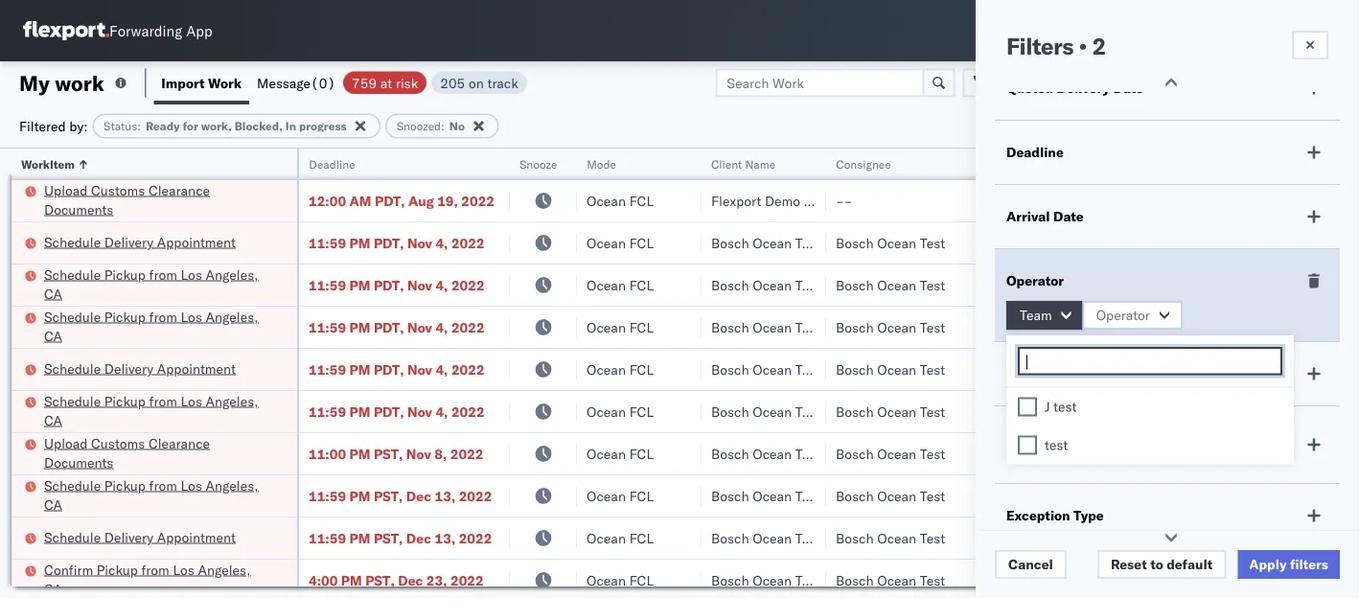 Task type: vqa. For each thing, say whether or not it's contained in the screenshot.
RESET TO DEFAULT
yes



Task type: describe. For each thing, give the bounding box(es) containing it.
appointment for 3rd schedule delivery appointment link from the bottom of the page
[[157, 233, 236, 250]]

4 test123 from the top
[[1305, 361, 1359, 378]]

: for snoozed
[[441, 119, 445, 133]]

import
[[161, 74, 205, 91]]

pickup for confirm pickup from los angeles, ca link
[[97, 561, 138, 578]]

10 ocean fcl from the top
[[587, 572, 654, 588]]

nov for 4th schedule pickup from los angeles, ca link from the bottom of the page
[[407, 277, 432, 293]]

ca for 2nd schedule pickup from los angeles, ca link from the bottom of the page
[[44, 412, 62, 428]]

6 flex- from the top
[[1058, 403, 1099, 420]]

3 ocean fcl from the top
[[587, 277, 654, 293]]

2 flex- from the top
[[1058, 234, 1099, 251]]

work item type
[[1006, 365, 1106, 382]]

mode
[[587, 157, 616, 171]]

import work
[[161, 74, 242, 91]]

dec for schedule pickup from los angeles, ca
[[406, 487, 431, 504]]

pdt, for 4th schedule pickup from los angeles, ca link from the bottom of the page
[[374, 277, 404, 293]]

mbl/maw button
[[1296, 152, 1359, 172]]

1 11:59 pm pdt, nov 4, 2022 from the top
[[309, 234, 485, 251]]

4 1846748 from the top
[[1099, 361, 1158, 378]]

1 ceau7522281, hlxu62694 from the top
[[1181, 234, 1359, 251]]

action
[[1293, 74, 1336, 91]]

schedule for third schedule pickup from los angeles, ca link from the bottom of the page
[[44, 308, 101, 325]]

abcdefg for schedule pickup from los angeles, ca
[[1305, 487, 1359, 504]]

for
[[183, 119, 198, 133]]

9 ocean fcl from the top
[[587, 530, 654, 546]]

from for 2nd schedule pickup from los angeles, ca link from the bottom of the page
[[149, 392, 177, 409]]

pst, for upload customs clearance documents
[[374, 445, 403, 462]]

item
[[1043, 365, 1072, 382]]

apply filters button
[[1238, 550, 1340, 579]]

work,
[[201, 119, 232, 133]]

4 11:59 from the top
[[309, 361, 346, 378]]

default
[[1167, 556, 1213, 573]]

3 schedule pickup from los angeles, ca link from the top
[[44, 392, 272, 430]]

11:59 for third schedule delivery appointment button from the top
[[309, 530, 346, 546]]

los for 4th schedule pickup from los angeles, ca link from the top
[[181, 477, 202, 494]]

resize handle column header for mode
[[679, 149, 702, 598]]

schedule for 2nd schedule pickup from los angeles, ca link from the bottom of the page
[[44, 392, 101, 409]]

2 4, from the top
[[436, 277, 448, 293]]

759 at risk
[[352, 74, 418, 91]]

13, for schedule pickup from los angeles, ca
[[435, 487, 455, 504]]

id
[[1052, 157, 1064, 171]]

2 11:59 pm pdt, nov 4, 2022 from the top
[[309, 277, 485, 293]]

23,
[[426, 572, 447, 588]]

2 schedule delivery appointment button from the top
[[44, 359, 236, 380]]

4 hlxu62694 from the top
[[1283, 360, 1359, 377]]

fcl for confirm pickup from los angeles, ca link
[[629, 572, 654, 588]]

: for status
[[137, 119, 141, 133]]

exception
[[1006, 507, 1070, 524]]

4 flex-1846748 from the top
[[1058, 361, 1158, 378]]

customs for 12:00 am pdt, aug 19, 2022
[[91, 182, 145, 198]]

1 11:59 from the top
[[309, 234, 346, 251]]

8,
[[434, 445, 447, 462]]

2 hlxu62694 from the top
[[1283, 276, 1359, 293]]

test123 for 2nd schedule pickup from los angeles, ca link from the bottom of the page
[[1305, 403, 1359, 420]]

documents for 11:00
[[44, 454, 113, 471]]

pm for 2nd schedule pickup from los angeles, ca link from the bottom of the page
[[349, 403, 370, 420]]

cancel button
[[995, 550, 1067, 579]]

2 schedule pickup from los angeles, ca button from the top
[[44, 307, 272, 347]]

12:00 am pdt, aug 19, 2022
[[309, 192, 495, 209]]

5 4, from the top
[[436, 403, 448, 420]]

deadline button
[[299, 152, 491, 172]]

pm for 3rd schedule delivery appointment link
[[349, 530, 370, 546]]

11:59 for 2nd schedule pickup from los angeles, ca button from the top of the page
[[309, 319, 346, 335]]

2
[[1092, 32, 1106, 60]]

flex-1846748 for upload customs clearance documents link corresponding to 11:00 pm pst, nov 8, 2022
[[1058, 445, 1158, 462]]

4:00 pm pst, dec 23, 2022
[[309, 572, 484, 588]]

ymluw2
[[1305, 192, 1359, 209]]

resize handle column header for workitem
[[274, 149, 297, 598]]

workitem
[[21, 157, 75, 171]]

7 ocean fcl from the top
[[587, 445, 654, 462]]

5 flex- from the top
[[1058, 361, 1099, 378]]

os
[[1305, 23, 1323, 38]]

from for confirm pickup from los angeles, ca link
[[141, 561, 169, 578]]

los for 2nd schedule pickup from los angeles, ca link from the bottom of the page
[[181, 392, 202, 409]]

2 fcl from the top
[[629, 234, 654, 251]]

2 schedule pickup from los angeles, ca from the top
[[44, 308, 258, 344]]

j test
[[1045, 398, 1077, 415]]

1 ceau7522281, from the top
[[1181, 234, 1279, 251]]

file
[[1032, 74, 1056, 91]]

import work button
[[154, 61, 249, 104]]

2022 for confirm pickup from los angeles, ca link
[[450, 572, 484, 588]]

lhuu7894563, for schedule pickup from los angeles, ca
[[1181, 487, 1280, 504]]

pm for third schedule pickup from los angeles, ca link from the bottom of the page
[[349, 319, 370, 335]]

progress
[[299, 119, 347, 133]]

205
[[440, 74, 465, 91]]

apply filters
[[1249, 556, 1328, 573]]

1889466 for schedule delivery appointment
[[1099, 530, 1158, 546]]

2022 for 3rd schedule delivery appointment link
[[459, 530, 492, 546]]

pst, for schedule pickup from los angeles, ca
[[374, 487, 403, 504]]

2022 for 2nd schedule pickup from los angeles, ca link from the bottom of the page
[[451, 403, 485, 420]]

Search Work text field
[[715, 69, 924, 97]]

demo
[[765, 192, 800, 209]]

apply
[[1249, 556, 1287, 573]]

1 flex-1846748 from the top
[[1058, 234, 1158, 251]]

for
[[1049, 429, 1070, 446]]

forwarding app
[[109, 22, 212, 40]]

cancel
[[1008, 556, 1053, 573]]

flexport demo consignee
[[711, 192, 868, 209]]

am
[[349, 192, 371, 209]]

3 ceau7522281, hlxu62694 from the top
[[1181, 318, 1359, 335]]

snoozed
[[396, 119, 441, 133]]

exception
[[1059, 74, 1122, 91]]

8 flex- from the top
[[1058, 487, 1099, 504]]

flex-1889466 for confirm pickup from los angeles, ca
[[1058, 572, 1158, 588]]

batch
[[1252, 74, 1290, 91]]

pickup for 2nd schedule pickup from los angeles, ca link from the bottom of the page
[[104, 392, 146, 409]]

0 horizontal spatial operator
[[1006, 272, 1064, 289]]

angeles, for third schedule pickup from los angeles, ca link from the bottom of the page
[[206, 308, 258, 325]]

upload customs clearance documents link for 11:00 pm pst, nov 8, 2022
[[44, 434, 272, 472]]

11:00
[[309, 445, 346, 462]]

from for 4th schedule pickup from los angeles, ca link from the bottom of the page
[[149, 266, 177, 283]]

2022 for 4th schedule pickup from los angeles, ca link from the bottom of the page
[[451, 277, 485, 293]]

5 ocean fcl from the top
[[587, 361, 654, 378]]

appointment for 2nd schedule delivery appointment link from the top of the page
[[157, 360, 236, 377]]

1 schedule delivery appointment button from the top
[[44, 232, 236, 253]]

205 on track
[[440, 74, 518, 91]]

1 - from the left
[[836, 192, 844, 209]]

ceau7522281, for 4th schedule pickup from los angeles, ca link from the bottom of the page
[[1181, 276, 1279, 293]]

5 hlxu62694 from the top
[[1283, 403, 1359, 419]]

schedule delivery appointment for 3rd schedule delivery appointment link
[[44, 529, 236, 545]]

upload for 11:00 pm pst, nov 8, 2022
[[44, 435, 88, 451]]

flex-1846748 for third schedule pickup from los angeles, ca link from the bottom of the page
[[1058, 319, 1158, 335]]

work
[[55, 69, 104, 96]]

4 schedule pickup from los angeles, ca link from the top
[[44, 476, 272, 514]]

7 flex- from the top
[[1058, 445, 1099, 462]]

pdt, for 2nd schedule pickup from los angeles, ca link from the bottom of the page
[[374, 403, 404, 420]]

flex id button
[[1018, 152, 1152, 172]]

3 schedule pickup from los angeles, ca button from the top
[[44, 392, 272, 432]]

3 hlxu62694 from the top
[[1283, 318, 1359, 335]]

at
[[380, 74, 392, 91]]

pm for confirm pickup from los angeles, ca link
[[341, 572, 362, 588]]

dec for schedule delivery appointment
[[406, 530, 431, 546]]

ready for customs clearance
[[1006, 429, 1130, 460]]

1 vertical spatial type
[[1073, 507, 1104, 524]]

team button
[[1006, 301, 1085, 330]]

2022 for upload customs clearance documents link for 12:00 am pdt, aug 19, 2022
[[461, 192, 495, 209]]

operator button
[[1083, 301, 1183, 330]]

abcdefg for confirm pickup from los angeles, ca
[[1305, 572, 1359, 588]]

reset
[[1111, 556, 1147, 573]]

work inside button
[[208, 74, 242, 91]]

snoozed : no
[[396, 119, 465, 133]]

1 schedule pickup from los angeles, ca button from the top
[[44, 265, 272, 305]]

4 schedule pickup from los angeles, ca button from the top
[[44, 476, 272, 516]]

8 ocean fcl from the top
[[587, 487, 654, 504]]

list box containing j test
[[1006, 388, 1294, 464]]

in
[[285, 119, 296, 133]]

4 4, from the top
[[436, 361, 448, 378]]

6 hlxu62694 from the top
[[1283, 445, 1359, 461]]

delivery for 3rd schedule delivery appointment button from the bottom
[[104, 233, 153, 250]]

client
[[711, 157, 742, 171]]

actions
[[1302, 157, 1341, 171]]

1 schedule pickup from los angeles, ca link from the top
[[44, 265, 272, 303]]

angeles, for confirm pickup from los angeles, ca link
[[198, 561, 251, 578]]

arrival date
[[1006, 208, 1084, 225]]

j
[[1045, 398, 1050, 415]]

19,
[[437, 192, 458, 209]]

2 schedule pickup from los angeles, ca link from the top
[[44, 307, 272, 346]]

1 horizontal spatial deadline
[[1006, 144, 1064, 161]]

filtered by:
[[19, 117, 88, 134]]

schedule for 4th schedule pickup from los angeles, ca link from the top
[[44, 477, 101, 494]]

11:59 for 2nd schedule pickup from los angeles, ca button from the bottom of the page
[[309, 403, 346, 420]]

1660288
[[1099, 192, 1158, 209]]

quoted delivery date
[[1006, 80, 1144, 96]]

batch action
[[1252, 74, 1336, 91]]

risk
[[396, 74, 418, 91]]

fcl for 3rd schedule delivery appointment link
[[629, 530, 654, 546]]

ca for 4th schedule pickup from los angeles, ca link from the top
[[44, 496, 62, 513]]

2022 for upload customs clearance documents link corresponding to 11:00 pm pst, nov 8, 2022
[[450, 445, 484, 462]]

customs inside the ready for customs clearance
[[1074, 429, 1130, 446]]

flexport. image
[[23, 21, 109, 40]]

status : ready for work, blocked, in progress
[[104, 119, 347, 133]]

pdt, for upload customs clearance documents link for 12:00 am pdt, aug 19, 2022
[[375, 192, 405, 209]]

1 ocean fcl from the top
[[587, 192, 654, 209]]

1 test123 from the top
[[1305, 234, 1359, 251]]

9 resize handle column header from the left
[[1325, 149, 1348, 598]]

exception type
[[1006, 507, 1104, 524]]

1846748 for 2nd schedule pickup from los angeles, ca button from the bottom of the page
[[1099, 403, 1158, 420]]

fcl for 4th schedule pickup from los angeles, ca link from the bottom of the page
[[629, 277, 654, 293]]

3 4, from the top
[[436, 319, 448, 335]]

arrival
[[1006, 208, 1050, 225]]

schedule for 2nd schedule delivery appointment link from the top of the page
[[44, 360, 101, 377]]

consignee button
[[826, 152, 999, 172]]

flexport
[[711, 192, 761, 209]]

test123 for 4th schedule pickup from los angeles, ca link from the bottom of the page
[[1305, 277, 1359, 293]]

Search Shipments (/) text field
[[992, 16, 1177, 45]]

schedule for 3rd schedule delivery appointment link
[[44, 529, 101, 545]]

file exception
[[1032, 74, 1122, 91]]

2 ocean fcl from the top
[[587, 234, 654, 251]]

3 11:59 pm pdt, nov 4, 2022 from the top
[[309, 319, 485, 335]]

3 schedule pickup from los angeles, ca from the top
[[44, 392, 258, 428]]

schedule delivery appointment for 3rd schedule delivery appointment link from the bottom of the page
[[44, 233, 236, 250]]

4 11:59 pm pdt, nov 4, 2022 from the top
[[309, 361, 485, 378]]

my work
[[19, 69, 104, 96]]

status
[[104, 119, 137, 133]]

resize handle column header for flex id
[[1148, 149, 1171, 598]]

5 11:59 pm pdt, nov 4, 2022 from the top
[[309, 403, 485, 420]]

3 resize handle column header from the left
[[554, 149, 577, 598]]

client name
[[711, 157, 776, 171]]

clearance for 11:00 pm pst, nov 8, 2022
[[148, 435, 210, 451]]

caiu7969337
[[1181, 192, 1271, 208]]

flex-1889466 for schedule pickup from los angeles, ca
[[1058, 487, 1158, 504]]

lhuu7894563, for schedule delivery appointment
[[1181, 529, 1280, 546]]

on
[[469, 74, 484, 91]]

team
[[1020, 307, 1052, 323]]

confirm
[[44, 561, 93, 578]]

3 schedule delivery appointment button from the top
[[44, 528, 236, 549]]

1 schedule delivery appointment link from the top
[[44, 232, 236, 252]]



Task type: locate. For each thing, give the bounding box(es) containing it.
2 ceau7522281, hlxu62694 from the top
[[1181, 276, 1359, 293]]

4 schedule pickup from los angeles, ca from the top
[[44, 477, 258, 513]]

forwarding
[[109, 22, 182, 40]]

forwarding app link
[[23, 21, 212, 40]]

2 vertical spatial appointment
[[157, 529, 236, 545]]

0 horizontal spatial work
[[208, 74, 242, 91]]

fcl for upload customs clearance documents link corresponding to 11:00 pm pst, nov 8, 2022
[[629, 445, 654, 462]]

6 schedule from the top
[[44, 477, 101, 494]]

date
[[1113, 80, 1144, 96], [1053, 208, 1084, 225]]

flex-1889466 button
[[1027, 483, 1161, 509], [1027, 483, 1161, 509], [1027, 525, 1161, 552], [1027, 525, 1161, 552], [1027, 567, 1161, 594], [1027, 567, 1161, 594]]

1 appointment from the top
[[157, 233, 236, 250]]

7 resize handle column header from the left
[[1148, 149, 1171, 598]]

0 horizontal spatial ready
[[146, 119, 180, 133]]

2 vertical spatial lhuu7894563,
[[1181, 571, 1280, 588]]

0 vertical spatial 11:59 pm pst, dec 13, 2022
[[309, 487, 492, 504]]

1 vertical spatial lhuu7894563, uetu52384
[[1181, 529, 1359, 546]]

4:00
[[309, 572, 338, 588]]

clearance inside the ready for customs clearance
[[1006, 443, 1072, 460]]

0 vertical spatial ready
[[146, 119, 180, 133]]

from inside confirm pickup from los angeles, ca
[[141, 561, 169, 578]]

(0)
[[311, 74, 336, 91]]

work right import
[[208, 74, 242, 91]]

flex- down j test
[[1058, 445, 1099, 462]]

2022 for 4th schedule pickup from los angeles, ca link from the top
[[459, 487, 492, 504]]

1 ca from the top
[[44, 285, 62, 302]]

filtered
[[19, 117, 66, 134]]

1 vertical spatial 11:59 pm pst, dec 13, 2022
[[309, 530, 492, 546]]

1 vertical spatial consignee
[[804, 192, 868, 209]]

delivery for third schedule delivery appointment button from the top
[[104, 529, 153, 545]]

work left 'item'
[[1006, 365, 1040, 382]]

1 flex-1889466 from the top
[[1058, 487, 1158, 504]]

0 vertical spatial appointment
[[157, 233, 236, 250]]

0 vertical spatial date
[[1113, 80, 1144, 96]]

customs for 11:00 pm pst, nov 8, 2022
[[91, 435, 145, 451]]

1 schedule pickup from los angeles, ca from the top
[[44, 266, 258, 302]]

app
[[186, 22, 212, 40]]

pm for 4th schedule pickup from los angeles, ca link from the top
[[349, 487, 370, 504]]

dec left 23,
[[398, 572, 423, 588]]

upload customs clearance documents for 11:00 pm pst, nov 8, 2022
[[44, 435, 210, 471]]

0 vertical spatial 13,
[[435, 487, 455, 504]]

0 vertical spatial type
[[1075, 365, 1106, 382]]

12:00
[[309, 192, 346, 209]]

lhuu7894563, uetu52384 for schedule delivery appointment
[[1181, 529, 1359, 546]]

2 schedule delivery appointment from the top
[[44, 360, 236, 377]]

flex id
[[1027, 157, 1064, 171]]

1 vertical spatial documents
[[44, 454, 113, 471]]

pdt, for third schedule pickup from los angeles, ca link from the bottom of the page
[[374, 319, 404, 335]]

confirm pickup from los angeles, ca link
[[44, 560, 272, 598]]

4 flex- from the top
[[1058, 319, 1099, 335]]

flex-
[[1058, 192, 1099, 209], [1058, 234, 1099, 251], [1058, 277, 1099, 293], [1058, 319, 1099, 335], [1058, 361, 1099, 378], [1058, 403, 1099, 420], [1058, 445, 1099, 462], [1058, 487, 1099, 504], [1058, 530, 1099, 546], [1058, 572, 1099, 588]]

lhuu7894563, uetu52384 for confirm pickup from los angeles, ca
[[1181, 571, 1359, 588]]

1 horizontal spatial ready
[[1006, 429, 1046, 446]]

1846748 up operator button at the right of page
[[1099, 277, 1158, 293]]

mbl/maw
[[1305, 157, 1359, 171]]

ca
[[44, 285, 62, 302], [44, 327, 62, 344], [44, 412, 62, 428], [44, 496, 62, 513], [44, 580, 62, 597]]

6 test123 from the top
[[1305, 445, 1359, 462]]

consignee up --
[[836, 157, 891, 171]]

2 vertical spatial uetu52384
[[1283, 571, 1359, 588]]

operator inside button
[[1096, 307, 1150, 323]]

1 vertical spatial test
[[1045, 437, 1068, 453]]

6 flex-1846748 from the top
[[1058, 445, 1158, 462]]

deadline down quoted
[[1006, 144, 1064, 161]]

1 vertical spatial schedule delivery appointment
[[44, 360, 236, 377]]

6 ocean fcl from the top
[[587, 403, 654, 420]]

schedule delivery appointment link
[[44, 232, 236, 252], [44, 359, 236, 378], [44, 528, 236, 547]]

11:59 for 1st schedule pickup from los angeles, ca button from the bottom
[[309, 487, 346, 504]]

0 vertical spatial 1889466
[[1099, 487, 1158, 504]]

resize handle column header for client name
[[803, 149, 826, 598]]

1846748 for 11:00 pm pst, nov 8, 2022's upload customs clearance documents button
[[1099, 445, 1158, 462]]

flex-1660288 button
[[1027, 187, 1161, 214], [1027, 187, 1161, 214]]

schedule delivery appointment for 2nd schedule delivery appointment link from the top of the page
[[44, 360, 236, 377]]

name
[[745, 157, 776, 171]]

8 resize handle column header from the left
[[1273, 149, 1296, 598]]

1 vertical spatial ready
[[1006, 429, 1046, 446]]

: up workitem button
[[137, 119, 141, 133]]

consignee inside button
[[836, 157, 891, 171]]

flex
[[1027, 157, 1049, 171]]

pickup for third schedule pickup from los angeles, ca link from the bottom of the page
[[104, 308, 146, 325]]

0 vertical spatial consignee
[[836, 157, 891, 171]]

pst, for schedule delivery appointment
[[374, 530, 403, 546]]

fcl for upload customs clearance documents link for 12:00 am pdt, aug 19, 2022
[[629, 192, 654, 209]]

0 horizontal spatial date
[[1053, 208, 1084, 225]]

mode button
[[577, 152, 682, 172]]

fcl for 4th schedule pickup from los angeles, ca link from the top
[[629, 487, 654, 504]]

operator up team
[[1006, 272, 1064, 289]]

nov
[[407, 234, 432, 251], [407, 277, 432, 293], [407, 319, 432, 335], [407, 361, 432, 378], [407, 403, 432, 420], [406, 445, 431, 462]]

•
[[1079, 32, 1087, 60]]

3 test123 from the top
[[1305, 319, 1359, 335]]

1 vertical spatial 13,
[[435, 530, 455, 546]]

flex- right j
[[1058, 403, 1099, 420]]

flex-1846748 down operator button at the right of page
[[1058, 361, 1158, 378]]

2 upload customs clearance documents from the top
[[44, 435, 210, 471]]

ready inside the ready for customs clearance
[[1006, 429, 1046, 446]]

track
[[487, 74, 518, 91]]

pickup for 4th schedule pickup from los angeles, ca link from the bottom of the page
[[104, 266, 146, 283]]

deadline
[[1006, 144, 1064, 161], [309, 157, 355, 171]]

pst,
[[374, 445, 403, 462], [374, 487, 403, 504], [374, 530, 403, 546], [365, 572, 395, 588]]

11:59 pm pst, dec 13, 2022 for schedule delivery appointment
[[309, 530, 492, 546]]

0 vertical spatial schedule delivery appointment button
[[44, 232, 236, 253]]

0 vertical spatial upload customs clearance documents
[[44, 182, 210, 218]]

1 : from the left
[[137, 119, 141, 133]]

2 vertical spatial lhuu7894563, uetu52384
[[1181, 571, 1359, 588]]

3 schedule delivery appointment from the top
[[44, 529, 236, 545]]

ca inside confirm pickup from los angeles, ca
[[44, 580, 62, 597]]

pm
[[349, 234, 370, 251], [349, 277, 370, 293], [349, 319, 370, 335], [349, 361, 370, 378], [349, 403, 370, 420], [349, 445, 370, 462], [349, 487, 370, 504], [349, 530, 370, 546], [341, 572, 362, 588]]

dec down 11:00 pm pst, nov 8, 2022
[[406, 487, 431, 504]]

0 vertical spatial schedule delivery appointment
[[44, 233, 236, 250]]

flex- right cancel
[[1058, 572, 1099, 588]]

upload customs clearance documents button
[[44, 181, 272, 221], [44, 434, 272, 474]]

0 vertical spatial schedule delivery appointment link
[[44, 232, 236, 252]]

1 vertical spatial upload customs clearance documents link
[[44, 434, 272, 472]]

1 vertical spatial 1889466
[[1099, 530, 1158, 546]]

1 horizontal spatial :
[[441, 119, 445, 133]]

deadline up the 12:00
[[309, 157, 355, 171]]

1 vertical spatial schedule delivery appointment link
[[44, 359, 236, 378]]

1 1846748 from the top
[[1099, 234, 1158, 251]]

lhuu7894563, uetu52384
[[1181, 487, 1359, 504], [1181, 529, 1359, 546], [1181, 571, 1359, 588]]

--
[[836, 192, 852, 209]]

1 lhuu7894563, uetu52384 from the top
[[1181, 487, 1359, 504]]

2 11:59 pm pst, dec 13, 2022 from the top
[[309, 530, 492, 546]]

0 horizontal spatial deadline
[[309, 157, 355, 171]]

resize handle column header for consignee
[[995, 149, 1018, 598]]

5 fcl from the top
[[629, 361, 654, 378]]

1846748 down 1660288
[[1099, 234, 1158, 251]]

0 vertical spatial test
[[1053, 398, 1077, 415]]

0 vertical spatial work
[[208, 74, 242, 91]]

flex- right team
[[1058, 319, 1099, 335]]

1 hlxu62694 from the top
[[1283, 234, 1359, 251]]

1 vertical spatial upload
[[44, 435, 88, 451]]

flex-1846748 up operator button at the right of page
[[1058, 277, 1158, 293]]

1 upload customs clearance documents link from the top
[[44, 181, 272, 219]]

message
[[257, 74, 311, 91]]

3 flex-1889466 from the top
[[1058, 572, 1158, 588]]

5 ca from the top
[[44, 580, 62, 597]]

flex-1846748 down flex-1660288 on the right of the page
[[1058, 234, 1158, 251]]

upload customs clearance documents button for 11:00 pm pst, nov 8, 2022
[[44, 434, 272, 474]]

delivery for second schedule delivery appointment button from the bottom of the page
[[104, 360, 153, 377]]

angeles, inside confirm pickup from los angeles, ca
[[198, 561, 251, 578]]

5 flex-1846748 from the top
[[1058, 403, 1158, 420]]

3 1846748 from the top
[[1099, 319, 1158, 335]]

client name button
[[702, 152, 807, 172]]

flex-1846748 up the ready for customs clearance
[[1058, 403, 1158, 420]]

1 horizontal spatial operator
[[1096, 307, 1150, 323]]

flex-1846748 up 'item'
[[1058, 319, 1158, 335]]

upload for 12:00 am pdt, aug 19, 2022
[[44, 182, 88, 198]]

5 ceau7522281, hlxu62694 from the top
[[1181, 403, 1359, 419]]

quoted
[[1006, 80, 1053, 96]]

by:
[[69, 117, 88, 134]]

2 vertical spatial schedule delivery appointment
[[44, 529, 236, 545]]

no
[[449, 119, 465, 133]]

fcl for 2nd schedule pickup from los angeles, ca link from the bottom of the page
[[629, 403, 654, 420]]

1 vertical spatial flex-1889466
[[1058, 530, 1158, 546]]

nov for 2nd schedule pickup from los angeles, ca link from the bottom of the page
[[407, 403, 432, 420]]

test123 for upload customs clearance documents link corresponding to 11:00 pm pst, nov 8, 2022
[[1305, 445, 1359, 462]]

10 flex- from the top
[[1058, 572, 1099, 588]]

2 flex-1889466 from the top
[[1058, 530, 1158, 546]]

upload customs clearance documents for 12:00 am pdt, aug 19, 2022
[[44, 182, 210, 218]]

1 flex- from the top
[[1058, 192, 1099, 209]]

ceau7522281, for upload customs clearance documents link corresponding to 11:00 pm pst, nov 8, 2022
[[1181, 445, 1279, 461]]

6 ceau7522281, hlxu62694 from the top
[[1181, 445, 1359, 461]]

1 horizontal spatial date
[[1113, 80, 1144, 96]]

:
[[137, 119, 141, 133], [441, 119, 445, 133]]

nov for third schedule pickup from los angeles, ca link from the bottom of the page
[[407, 319, 432, 335]]

dec for confirm pickup from los angeles, ca
[[398, 572, 423, 588]]

4 ocean fcl from the top
[[587, 319, 654, 335]]

flex-1846748 down j test
[[1058, 445, 1158, 462]]

1 vertical spatial work
[[1006, 365, 1040, 382]]

los for 4th schedule pickup from los angeles, ca link from the bottom of the page
[[181, 266, 202, 283]]

confirm pickup from los angeles, ca
[[44, 561, 251, 597]]

2 vertical spatial 1889466
[[1099, 572, 1158, 588]]

None checkbox
[[1018, 397, 1037, 416], [1018, 436, 1037, 455], [1018, 397, 1037, 416], [1018, 436, 1037, 455]]

3 abcdefg from the top
[[1305, 572, 1359, 588]]

0 vertical spatial upload
[[44, 182, 88, 198]]

dec up 23,
[[406, 530, 431, 546]]

1 vertical spatial upload customs clearance documents
[[44, 435, 210, 471]]

1 vertical spatial dec
[[406, 530, 431, 546]]

0 vertical spatial lhuu7894563, uetu52384
[[1181, 487, 1359, 504]]

los inside confirm pickup from los angeles, ca
[[173, 561, 194, 578]]

2 - from the left
[[844, 192, 852, 209]]

9 flex- from the top
[[1058, 530, 1099, 546]]

1 vertical spatial date
[[1053, 208, 1084, 225]]

flex- up j test
[[1058, 361, 1099, 378]]

ca for third schedule pickup from los angeles, ca link from the bottom of the page
[[44, 327, 62, 344]]

2 ca from the top
[[44, 327, 62, 344]]

to
[[1150, 556, 1163, 573]]

upload customs clearance documents button for 12:00 am pdt, aug 19, 2022
[[44, 181, 272, 221]]

clearance
[[148, 182, 210, 198], [148, 435, 210, 451], [1006, 443, 1072, 460]]

4 schedule from the top
[[44, 360, 101, 377]]

deadline inside "button"
[[309, 157, 355, 171]]

1 horizontal spatial work
[[1006, 365, 1040, 382]]

fcl for third schedule pickup from los angeles, ca link from the bottom of the page
[[629, 319, 654, 335]]

from for third schedule pickup from los angeles, ca link from the bottom of the page
[[149, 308, 177, 325]]

11:59 pm pst, dec 13, 2022 down 11:00 pm pst, nov 8, 2022
[[309, 487, 492, 504]]

resize handle column header for deadline
[[487, 149, 510, 598]]

0 vertical spatial flex-1889466
[[1058, 487, 1158, 504]]

1846748 down operator button at the right of page
[[1099, 361, 1158, 378]]

2 vertical spatial abcdefg
[[1305, 572, 1359, 588]]

0 vertical spatial abcdefg
[[1305, 487, 1359, 504]]

1 vertical spatial operator
[[1096, 307, 1150, 323]]

flex- down 'exception type'
[[1058, 530, 1099, 546]]

appointment
[[157, 233, 236, 250], [157, 360, 236, 377], [157, 529, 236, 545]]

ocean fcl
[[587, 192, 654, 209], [587, 234, 654, 251], [587, 277, 654, 293], [587, 319, 654, 335], [587, 361, 654, 378], [587, 403, 654, 420], [587, 445, 654, 462], [587, 487, 654, 504], [587, 530, 654, 546], [587, 572, 654, 588]]

angeles, for 4th schedule pickup from los angeles, ca link from the top
[[206, 477, 258, 494]]

1889466 for schedule pickup from los angeles, ca
[[1099, 487, 1158, 504]]

6 fcl from the top
[[629, 403, 654, 420]]

0 vertical spatial dec
[[406, 487, 431, 504]]

test123 for third schedule pickup from los angeles, ca link from the bottom of the page
[[1305, 319, 1359, 335]]

test right j
[[1053, 398, 1077, 415]]

1 vertical spatial schedule delivery appointment button
[[44, 359, 236, 380]]

pst, down 11:00 pm pst, nov 8, 2022
[[374, 487, 403, 504]]

1 upload customs clearance documents from the top
[[44, 182, 210, 218]]

flex-1889466
[[1058, 487, 1158, 504], [1058, 530, 1158, 546], [1058, 572, 1158, 588]]

13, for schedule delivery appointment
[[435, 530, 455, 546]]

blocked,
[[234, 119, 283, 133]]

my
[[19, 69, 50, 96]]

2 upload from the top
[[44, 435, 88, 451]]

1846748 for 2nd schedule pickup from los angeles, ca button from the top of the page
[[1099, 319, 1158, 335]]

3 flex-1846748 from the top
[[1058, 319, 1158, 335]]

1 vertical spatial lhuu7894563,
[[1181, 529, 1280, 546]]

bosch
[[711, 234, 749, 251], [836, 234, 874, 251], [711, 277, 749, 293], [836, 277, 874, 293], [711, 319, 749, 335], [836, 319, 874, 335], [711, 361, 749, 378], [836, 361, 874, 378], [711, 403, 749, 420], [836, 403, 874, 420], [711, 445, 749, 462], [836, 445, 874, 462], [711, 487, 749, 504], [836, 487, 874, 504], [711, 530, 749, 546], [836, 530, 874, 546], [711, 572, 749, 588], [836, 572, 874, 588]]

1 vertical spatial appointment
[[157, 360, 236, 377]]

filters
[[1006, 32, 1074, 60]]

test down j test
[[1045, 437, 1068, 453]]

flex-1660288
[[1058, 192, 1158, 209]]

1 uetu52384 from the top
[[1283, 487, 1359, 504]]

flex-1889466 for schedule delivery appointment
[[1058, 530, 1158, 546]]

0 vertical spatial documents
[[44, 201, 113, 218]]

list box
[[1006, 388, 1294, 464]]

1 vertical spatial upload customs clearance documents button
[[44, 434, 272, 474]]

None text field
[[1025, 354, 1280, 370]]

0 vertical spatial upload customs clearance documents button
[[44, 181, 272, 221]]

resize handle column header
[[274, 149, 297, 598], [487, 149, 510, 598], [554, 149, 577, 598], [679, 149, 702, 598], [803, 149, 826, 598], [995, 149, 1018, 598], [1148, 149, 1171, 598], [1273, 149, 1296, 598], [1325, 149, 1348, 598]]

1846748 right team button
[[1099, 319, 1158, 335]]

2 lhuu7894563, from the top
[[1181, 529, 1280, 546]]

2 schedule delivery appointment link from the top
[[44, 359, 236, 378]]

13, down 8,
[[435, 487, 455, 504]]

3 flex- from the top
[[1058, 277, 1099, 293]]

1 schedule delivery appointment from the top
[[44, 233, 236, 250]]

pickup
[[104, 266, 146, 283], [104, 308, 146, 325], [104, 392, 146, 409], [104, 477, 146, 494], [97, 561, 138, 578]]

3 schedule delivery appointment link from the top
[[44, 528, 236, 547]]

documents
[[44, 201, 113, 218], [44, 454, 113, 471]]

pst, left 8,
[[374, 445, 403, 462]]

: left no
[[441, 119, 445, 133]]

3 lhuu7894563, from the top
[[1181, 571, 1280, 588]]

7 fcl from the top
[[629, 445, 654, 462]]

nov for upload customs clearance documents link corresponding to 11:00 pm pst, nov 8, 2022
[[406, 445, 431, 462]]

file exception button
[[1003, 69, 1134, 97], [1003, 69, 1134, 97]]

lhuu7894563, uetu52384 for schedule pickup from los angeles, ca
[[1181, 487, 1359, 504]]

6 resize handle column header from the left
[[995, 149, 1018, 598]]

uetu52384 for schedule pickup from los angeles, ca
[[1283, 487, 1359, 504]]

pickup for 4th schedule pickup from los angeles, ca link from the top
[[104, 477, 146, 494]]

2 : from the left
[[441, 119, 445, 133]]

snooze
[[519, 157, 557, 171]]

consignee right demo
[[804, 192, 868, 209]]

confirm pickup from los angeles, ca button
[[44, 560, 272, 598]]

2 vertical spatial flex-1889466
[[1058, 572, 1158, 588]]

2 vertical spatial schedule delivery appointment link
[[44, 528, 236, 547]]

5 ceau7522281, from the top
[[1181, 403, 1279, 419]]

10 fcl from the top
[[629, 572, 654, 588]]

1 vertical spatial uetu52384
[[1283, 529, 1359, 546]]

3 11:59 from the top
[[309, 319, 346, 335]]

reset to default button
[[1097, 550, 1226, 579]]

angeles, for 4th schedule pickup from los angeles, ca link from the bottom of the page
[[206, 266, 258, 283]]

type right "exception"
[[1073, 507, 1104, 524]]

flex- up 'exception type'
[[1058, 487, 1099, 504]]

3 uetu52384 from the top
[[1283, 571, 1359, 588]]

1846748 right j test
[[1099, 403, 1158, 420]]

flex- up team button
[[1058, 277, 1099, 293]]

2 1889466 from the top
[[1099, 530, 1158, 546]]

angeles, for 2nd schedule pickup from los angeles, ca link from the bottom of the page
[[206, 392, 258, 409]]

test
[[795, 234, 821, 251], [920, 234, 945, 251], [795, 277, 821, 293], [920, 277, 945, 293], [795, 319, 821, 335], [920, 319, 945, 335], [795, 361, 821, 378], [920, 361, 945, 378], [795, 403, 821, 420], [920, 403, 945, 420], [795, 445, 821, 462], [920, 445, 945, 462], [795, 487, 821, 504], [920, 487, 945, 504], [795, 530, 821, 546], [920, 530, 945, 546], [795, 572, 821, 588], [920, 572, 945, 588]]

1 11:59 pm pst, dec 13, 2022 from the top
[[309, 487, 492, 504]]

operator right team button
[[1096, 307, 1150, 323]]

ceau7522281,
[[1181, 234, 1279, 251], [1181, 276, 1279, 293], [1181, 318, 1279, 335], [1181, 360, 1279, 377], [1181, 403, 1279, 419], [1181, 445, 1279, 461]]

type right 'item'
[[1075, 365, 1106, 382]]

uetu52384 for confirm pickup from los angeles, ca
[[1283, 571, 1359, 588]]

schedule for 4th schedule pickup from los angeles, ca link from the bottom of the page
[[44, 266, 101, 283]]

aug
[[408, 192, 434, 209]]

5 resize handle column header from the left
[[803, 149, 826, 598]]

schedule pickup from los angeles, ca
[[44, 266, 258, 302], [44, 308, 258, 344], [44, 392, 258, 428], [44, 477, 258, 513]]

0 horizontal spatial :
[[137, 119, 141, 133]]

3 1889466 from the top
[[1099, 572, 1158, 588]]

2 vertical spatial schedule delivery appointment button
[[44, 528, 236, 549]]

1846748 right for
[[1099, 445, 1158, 462]]

batch action button
[[1223, 69, 1348, 97]]

1 documents from the top
[[44, 201, 113, 218]]

flex- down arrival date
[[1058, 234, 1099, 251]]

pst, up 4:00 pm pst, dec 23, 2022
[[374, 530, 403, 546]]

ca for 4th schedule pickup from los angeles, ca link from the bottom of the page
[[44, 285, 62, 302]]

angeles,
[[206, 266, 258, 283], [206, 308, 258, 325], [206, 392, 258, 409], [206, 477, 258, 494], [198, 561, 251, 578]]

3 appointment from the top
[[157, 529, 236, 545]]

0 vertical spatial lhuu7894563,
[[1181, 487, 1280, 504]]

pst, for confirm pickup from los angeles, ca
[[365, 572, 395, 588]]

pickup inside confirm pickup from los angeles, ca
[[97, 561, 138, 578]]

bosch ocean test
[[711, 234, 821, 251], [836, 234, 945, 251], [711, 277, 821, 293], [836, 277, 945, 293], [711, 319, 821, 335], [836, 319, 945, 335], [711, 361, 821, 378], [836, 361, 945, 378], [711, 403, 821, 420], [836, 403, 945, 420], [711, 445, 821, 462], [836, 445, 945, 462], [711, 487, 821, 504], [836, 487, 945, 504], [711, 530, 821, 546], [836, 530, 945, 546], [711, 572, 821, 588], [836, 572, 945, 588]]

schedule
[[44, 233, 101, 250], [44, 266, 101, 283], [44, 308, 101, 325], [44, 360, 101, 377], [44, 392, 101, 409], [44, 477, 101, 494], [44, 529, 101, 545]]

message (0)
[[257, 74, 336, 91]]

4 resize handle column header from the left
[[679, 149, 702, 598]]

4 fcl from the top
[[629, 319, 654, 335]]

0 vertical spatial operator
[[1006, 272, 1064, 289]]

11:59 pm pst, dec 13, 2022 up 4:00 pm pst, dec 23, 2022
[[309, 530, 492, 546]]

filters
[[1290, 556, 1328, 573]]

flex-1846748 for 2nd schedule pickup from los angeles, ca link from the bottom of the page
[[1058, 403, 1158, 420]]

appointment for 3rd schedule delivery appointment link
[[157, 529, 236, 545]]

0 vertical spatial upload customs clearance documents link
[[44, 181, 272, 219]]

from for 4th schedule pickup from los angeles, ca link from the top
[[149, 477, 177, 494]]

pst, left 23,
[[365, 572, 395, 588]]

4 ceau7522281, from the top
[[1181, 360, 1279, 377]]

13, up 23,
[[435, 530, 455, 546]]

upload customs clearance documents link for 12:00 am pdt, aug 19, 2022
[[44, 181, 272, 219]]

2 vertical spatial dec
[[398, 572, 423, 588]]

flex- down flex id button at the top right of the page
[[1058, 192, 1099, 209]]

test123
[[1305, 234, 1359, 251], [1305, 277, 1359, 293], [1305, 319, 1359, 335], [1305, 361, 1359, 378], [1305, 403, 1359, 420], [1305, 445, 1359, 462]]

ceau7522281, for third schedule pickup from los angeles, ca link from the bottom of the page
[[1181, 318, 1279, 335]]

2 ceau7522281, from the top
[[1181, 276, 1279, 293]]

ca for confirm pickup from los angeles, ca link
[[44, 580, 62, 597]]

clearance for 12:00 am pdt, aug 19, 2022
[[148, 182, 210, 198]]

4 ceau7522281, hlxu62694 from the top
[[1181, 360, 1359, 377]]

1889466 for confirm pickup from los angeles, ca
[[1099, 572, 1158, 588]]

1 4, from the top
[[436, 234, 448, 251]]

2 abcdefg from the top
[[1305, 530, 1359, 546]]

11:00 pm pst, nov 8, 2022
[[309, 445, 484, 462]]

0 vertical spatial uetu52384
[[1283, 487, 1359, 504]]

pm for upload customs clearance documents link corresponding to 11:00 pm pst, nov 8, 2022
[[349, 445, 370, 462]]

1 vertical spatial abcdefg
[[1305, 530, 1359, 546]]

1846748
[[1099, 234, 1158, 251], [1099, 277, 1158, 293], [1099, 319, 1158, 335], [1099, 361, 1158, 378], [1099, 403, 1158, 420], [1099, 445, 1158, 462]]

schedule pickup from los angeles, ca button
[[44, 265, 272, 305], [44, 307, 272, 347], [44, 392, 272, 432], [44, 476, 272, 516]]

1846748 for fourth schedule pickup from los angeles, ca button from the bottom of the page
[[1099, 277, 1158, 293]]

los for third schedule pickup from los angeles, ca link from the bottom of the page
[[181, 308, 202, 325]]



